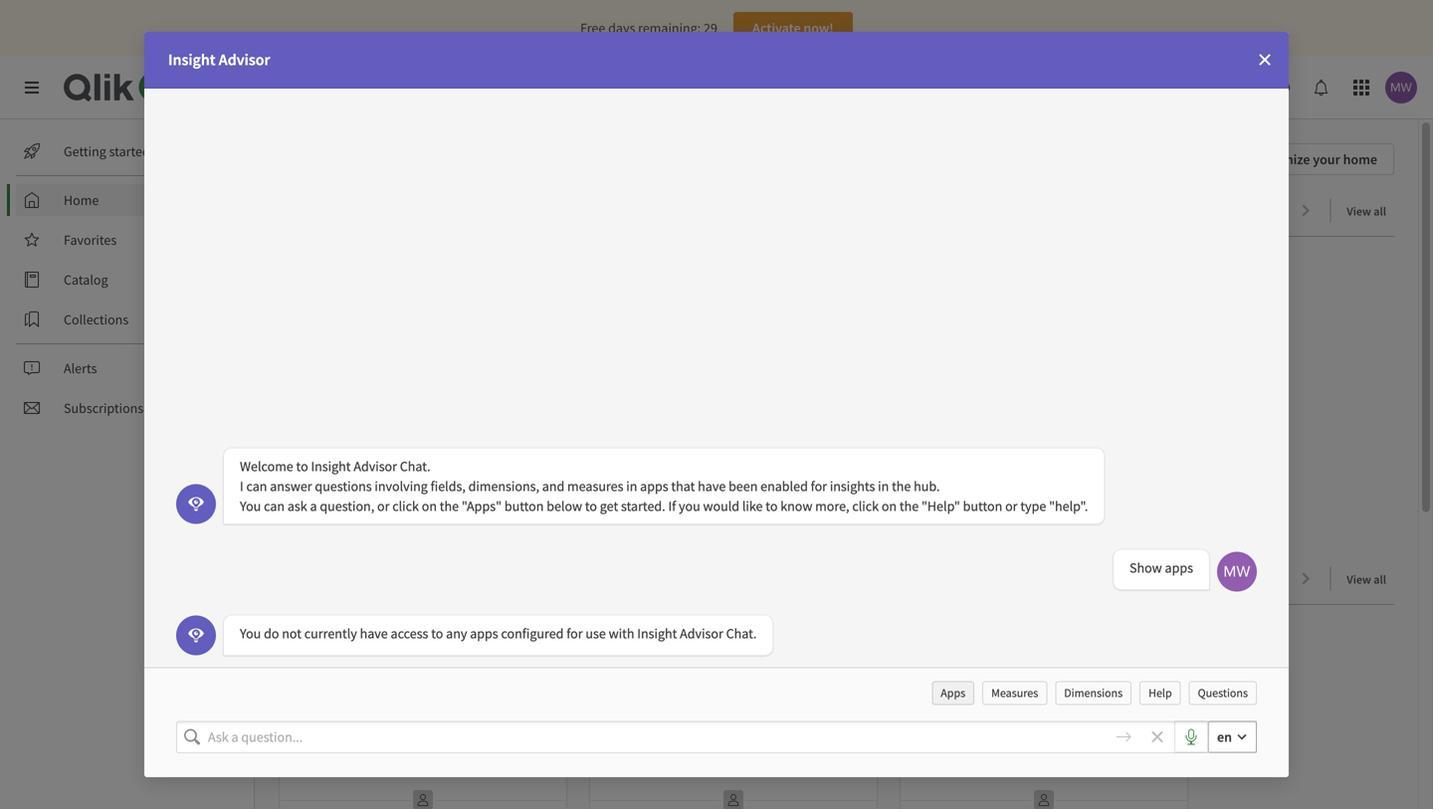 Task type: locate. For each thing, give the bounding box(es) containing it.
subscriptions
[[64, 399, 144, 417]]

hours for sample data app
[[374, 466, 402, 482]]

1 vertical spatial apps
[[1166, 559, 1194, 577]]

can right i
[[246, 478, 267, 495]]

1 ago from the left
[[405, 466, 423, 482]]

0 vertical spatial view all link
[[1348, 198, 1395, 223]]

updated down sampledata.qvd at bottom left
[[624, 466, 668, 482]]

0 vertical spatial apps
[[640, 478, 669, 495]]

log containing welcome to insight advisor chat.
[[176, 421, 1258, 668]]

all for 1st view all link from the bottom
[[1374, 572, 1387, 588]]

advisor inside button
[[1105, 79, 1150, 97]]

1 vertical spatial view all
[[1348, 572, 1387, 588]]

hours down app
[[374, 466, 402, 482]]

0 horizontal spatial or
[[377, 497, 390, 515]]

show
[[1130, 559, 1163, 577]]

have left the access
[[360, 625, 388, 643]]

insight inside welcome to insight advisor chat. i can answer questions involving fields, dimensions, and measures in apps that have been enabled for insights in the hub. you can ask a question, or click on the "apps" button below to get started. if you would like to know more, click on the "help" button or type "help".
[[311, 458, 351, 476]]

can left ask
[[264, 497, 285, 515]]

activate
[[753, 19, 801, 37]]

now!
[[804, 19, 834, 37]]

1 horizontal spatial updated 18 hours ago
[[624, 466, 734, 482]]

3 maria williams element from the left
[[913, 465, 931, 483]]

configured
[[501, 625, 564, 643]]

0 horizontal spatial button
[[505, 497, 544, 515]]

0 horizontal spatial ago
[[405, 466, 423, 482]]

0 vertical spatial all
[[1374, 204, 1387, 219]]

1 horizontal spatial apps
[[640, 478, 669, 495]]

Search text field
[[675, 71, 992, 104]]

2 hours from the left
[[684, 466, 713, 482]]

maria williams image
[[292, 465, 310, 483], [602, 465, 620, 483], [913, 465, 931, 483], [1218, 552, 1258, 592]]

1 updated from the left
[[314, 466, 357, 482]]

maria williams element up get
[[602, 465, 620, 483]]

updated 18 hours ago for sampledata.qvd
[[624, 466, 734, 482]]

18
[[359, 466, 371, 482], [670, 466, 682, 482]]

in
[[627, 478, 638, 495], [878, 478, 890, 495]]

2 all from the top
[[1374, 572, 1387, 588]]

1 vertical spatial for
[[567, 625, 583, 643]]

for inside welcome to insight advisor chat. i can answer questions involving fields, dimensions, and measures in apps that have been enabled for insights in the hub. you can ask a question, or click on the "apps" button below to get started. if you would like to know more, click on the "help" button or type "help".
[[811, 478, 828, 495]]

analytics services
[[196, 75, 344, 100]]

2 or from the left
[[1006, 497, 1018, 515]]

0 vertical spatial view
[[1348, 204, 1372, 219]]

home
[[1344, 150, 1378, 168]]

1 horizontal spatial button
[[964, 497, 1003, 515]]

searchbar element
[[644, 71, 992, 104]]

2 18 from the left
[[670, 466, 682, 482]]

2 view from the top
[[1348, 572, 1372, 588]]

measures
[[568, 478, 624, 495]]

2 view all from the top
[[1348, 572, 1387, 588]]

1 maria williams element from the left
[[292, 465, 310, 483]]

0 horizontal spatial in
[[627, 478, 638, 495]]

you down i
[[240, 497, 261, 515]]

maria williams image right show apps
[[1218, 552, 1258, 592]]

help
[[1149, 685, 1173, 701]]

en
[[1218, 729, 1233, 747]]

view
[[1348, 204, 1372, 219], [1348, 572, 1372, 588]]

you inside welcome to insight advisor chat. i can answer questions involving fields, dimensions, and measures in apps that have been enabled for insights in the hub. you can ask a question, or click on the "apps" button below to get started. if you would like to know more, click on the "help" button or type "help".
[[240, 497, 261, 515]]

1 vertical spatial view all link
[[1348, 567, 1395, 591]]

1 horizontal spatial or
[[1006, 497, 1018, 515]]

18 down sampledata.qvd at bottom left
[[670, 466, 682, 482]]

can
[[246, 478, 267, 495], [264, 497, 285, 515]]

to left get
[[585, 497, 597, 515]]

0 vertical spatial have
[[698, 478, 726, 495]]

1 hours from the left
[[374, 466, 402, 482]]

on right 1
[[882, 497, 897, 515]]

log
[[176, 421, 1258, 668]]

insight advisor
[[168, 50, 270, 70]]

chat.
[[400, 458, 431, 476], [727, 625, 757, 643]]

insight right "with" in the bottom left of the page
[[638, 625, 677, 643]]

alerts link
[[16, 353, 239, 384]]

for left "use"
[[567, 625, 583, 643]]

advisor up analytics
[[219, 50, 270, 70]]

apps right show
[[1166, 559, 1194, 577]]

advisor right ask
[[1105, 79, 1150, 97]]

apps up started.
[[640, 478, 669, 495]]

1 horizontal spatial updated
[[624, 466, 668, 482]]

advisor right "with" in the bottom left of the page
[[680, 625, 724, 643]]

the down hub.
[[900, 497, 919, 515]]

apps right any
[[470, 625, 499, 643]]

2 vertical spatial apps
[[470, 625, 499, 643]]

your
[[1314, 150, 1341, 168]]

view all for 2nd view all link from the bottom of the page
[[1348, 204, 1387, 219]]

services
[[275, 75, 344, 100]]

2 horizontal spatial apps
[[1166, 559, 1194, 577]]

1 horizontal spatial maria williams element
[[602, 465, 620, 483]]

1 view all from the top
[[1348, 204, 1387, 219]]

0 horizontal spatial updated
[[314, 466, 357, 482]]

to up answer
[[296, 458, 308, 476]]

maria williams image down new
[[913, 465, 931, 483]]

like
[[743, 497, 763, 515]]

in up started.
[[627, 478, 638, 495]]

0 vertical spatial view all
[[1348, 204, 1387, 219]]

have
[[698, 478, 726, 495], [360, 625, 388, 643]]

apps inside welcome to insight advisor chat. i can answer questions involving fields, dimensions, and measures in apps that have been enabled for insights in the hub. you can ask a question, or click on the "apps" button below to get started. if you would like to know more, click on the "help" button or type "help".
[[640, 478, 669, 495]]

activate now!
[[753, 19, 834, 37]]

1 vertical spatial you
[[240, 625, 261, 643]]

1 all from the top
[[1374, 204, 1387, 219]]

2 maria williams element from the left
[[602, 465, 620, 483]]

click down involving
[[393, 497, 419, 515]]

0 horizontal spatial chat.
[[400, 458, 431, 476]]

"apps"
[[462, 497, 502, 515]]

ago
[[405, 466, 423, 482], [715, 466, 734, 482]]

on down fields,
[[422, 497, 437, 515]]

1 horizontal spatial click
[[853, 497, 879, 515]]

currently
[[305, 625, 357, 643]]

view for 1st view all link from the bottom
[[1348, 572, 1372, 588]]

2 updated 18 hours ago from the left
[[624, 466, 734, 482]]

1 view from the top
[[1348, 204, 1372, 219]]

0 vertical spatial you
[[240, 497, 261, 515]]

sampledata.qvd
[[602, 445, 702, 463]]

0 horizontal spatial have
[[360, 625, 388, 643]]

button
[[505, 497, 544, 515], [964, 497, 1003, 515]]

updated 18 hours ago
[[314, 466, 423, 482], [624, 466, 734, 482]]

0 horizontal spatial 18
[[359, 466, 371, 482]]

18 down data
[[359, 466, 371, 482]]

do
[[264, 625, 279, 643]]

button down dimensions,
[[505, 497, 544, 515]]

1 horizontal spatial on
[[882, 497, 897, 515]]

getting started link
[[16, 135, 239, 167]]

0 horizontal spatial on
[[422, 497, 437, 515]]

0 horizontal spatial click
[[393, 497, 419, 515]]

1 you from the top
[[240, 497, 261, 515]]

you left do
[[240, 625, 261, 643]]

maria williams image up get
[[602, 465, 620, 483]]

for up more,
[[811, 478, 828, 495]]

subscriptions link
[[16, 392, 239, 424]]

ago left fields,
[[405, 466, 423, 482]]

1
[[870, 504, 877, 522]]

maria williams image down sample
[[292, 465, 310, 483]]

2 updated from the left
[[624, 466, 668, 482]]

analytics services element
[[196, 75, 344, 100]]

0 horizontal spatial updated 18 hours ago
[[314, 466, 423, 482]]

updated
[[314, 466, 357, 482], [624, 466, 668, 482]]

sample
[[292, 445, 337, 463]]

you
[[240, 497, 261, 515], [240, 625, 261, 643]]

updated 18 hours ago up if
[[624, 466, 734, 482]]

1 horizontal spatial for
[[811, 478, 828, 495]]

"help".
[[1050, 497, 1089, 515]]

view all for 1st view all link from the bottom
[[1348, 572, 1387, 588]]

ago for sampledata.qvd
[[715, 466, 734, 482]]

1 horizontal spatial ago
[[715, 466, 734, 482]]

maria williams element
[[292, 465, 310, 483], [602, 465, 620, 483], [913, 465, 931, 483]]

0 vertical spatial can
[[246, 478, 267, 495]]

view all
[[1348, 204, 1387, 219], [1348, 572, 1387, 588]]

new app
[[913, 445, 966, 463]]

updated for sampledata.qvd
[[624, 466, 668, 482]]

main content containing customize your home
[[247, 119, 1434, 810]]

or down involving
[[377, 497, 390, 515]]

welcome to insight advisor chat. i can answer questions involving fields, dimensions, and measures in apps that have been enabled for insights in the hub. you can ask a question, or click on the "apps" button below to get started. if you would like to know more, click on the "help" button or type "help".
[[240, 458, 1089, 515]]

maria williams element for sampledata.qvd
[[602, 465, 620, 483]]

0 horizontal spatial hours
[[374, 466, 402, 482]]

have up would at the bottom of the page
[[698, 478, 726, 495]]

1 horizontal spatial 18
[[670, 466, 682, 482]]

apps link
[[932, 681, 975, 705]]

1 vertical spatial can
[[264, 497, 285, 515]]

advisor up involving
[[354, 458, 397, 476]]

1 updated 18 hours ago from the left
[[314, 466, 423, 482]]

1 vertical spatial have
[[360, 625, 388, 643]]

have inside welcome to insight advisor chat. i can answer questions involving fields, dimensions, and measures in apps that have been enabled for insights in the hub. you can ask a question, or click on the "apps" button below to get started. if you would like to know more, click on the "help" button or type "help".
[[698, 478, 726, 495]]

in right insights on the right
[[878, 478, 890, 495]]

updated 18 hours ago for sample data app
[[314, 466, 423, 482]]

hours up you
[[684, 466, 713, 482]]

insight inside the ask insight advisor button
[[1061, 79, 1102, 97]]

favorites link
[[16, 224, 239, 256]]

maria williams image inside new app link
[[913, 465, 931, 483]]

2 on from the left
[[882, 497, 897, 515]]

0 horizontal spatial for
[[567, 625, 583, 643]]

1 horizontal spatial have
[[698, 478, 726, 495]]

or left type
[[1006, 497, 1018, 515]]

2 horizontal spatial maria williams element
[[913, 465, 931, 483]]

maria williams element down new
[[913, 465, 931, 483]]

with
[[609, 625, 635, 643]]

0 vertical spatial chat.
[[400, 458, 431, 476]]

close sidebar menu image
[[24, 80, 40, 96]]

1 horizontal spatial chat.
[[727, 625, 757, 643]]

ago up would at the bottom of the page
[[715, 466, 734, 482]]

maria williams element down sample
[[292, 465, 310, 483]]

1 18 from the left
[[359, 466, 371, 482]]

1 horizontal spatial hours
[[684, 466, 713, 482]]

for
[[811, 478, 828, 495], [567, 625, 583, 643]]

ask
[[288, 497, 307, 515]]

days
[[609, 19, 636, 37]]

1 vertical spatial view
[[1348, 572, 1372, 588]]

1 vertical spatial all
[[1374, 572, 1387, 588]]

1 vertical spatial chat.
[[727, 625, 757, 643]]

apps
[[640, 478, 669, 495], [1166, 559, 1194, 577], [470, 625, 499, 643]]

insight right ask
[[1061, 79, 1102, 97]]

to
[[296, 458, 308, 476], [585, 497, 597, 515], [766, 497, 778, 515], [431, 625, 443, 643]]

2 ago from the left
[[715, 466, 734, 482]]

use
[[586, 625, 606, 643]]

updated 18 hours ago down app
[[314, 466, 423, 482]]

started.
[[621, 497, 666, 515]]

0 horizontal spatial maria williams element
[[292, 465, 310, 483]]

1 or from the left
[[377, 497, 390, 515]]

0 vertical spatial for
[[811, 478, 828, 495]]

advisor
[[219, 50, 270, 70], [1105, 79, 1150, 97], [354, 458, 397, 476], [680, 625, 724, 643]]

2 button from the left
[[964, 497, 1003, 515]]

insight up 'questions'
[[311, 458, 351, 476]]

type
[[1021, 497, 1047, 515]]

enabled
[[761, 478, 808, 495]]

click down insights on the right
[[853, 497, 879, 515]]

1 button
[[844, 504, 877, 522]]

app
[[943, 445, 966, 463]]

home link
[[16, 184, 239, 216]]

1 view all link from the top
[[1348, 198, 1395, 223]]

personal element
[[407, 416, 439, 448], [718, 416, 750, 448], [1029, 416, 1061, 448], [407, 785, 439, 810], [718, 785, 750, 810], [1029, 785, 1061, 810]]

1 click from the left
[[393, 497, 419, 515]]

hours
[[374, 466, 402, 482], [684, 466, 713, 482]]

button right '"help"'
[[964, 497, 1003, 515]]

updated down sample data app
[[314, 466, 357, 482]]

maria williams element for sample data app
[[292, 465, 310, 483]]

1 horizontal spatial in
[[878, 478, 890, 495]]

1 on from the left
[[422, 497, 437, 515]]

en button
[[1209, 722, 1258, 754]]

main content
[[247, 119, 1434, 810]]

you
[[679, 497, 701, 515]]

view all link
[[1348, 198, 1395, 223], [1348, 567, 1395, 591]]



Task type: vqa. For each thing, say whether or not it's contained in the screenshot.
2nd View all link from the bottom of the main content containing Customize your home
yes



Task type: describe. For each thing, give the bounding box(es) containing it.
data
[[340, 445, 367, 463]]

analytics
[[196, 75, 271, 100]]

would
[[704, 497, 740, 515]]

not
[[282, 625, 302, 643]]

ask
[[1037, 79, 1058, 97]]

know
[[781, 497, 813, 515]]

chat. inside welcome to insight advisor chat. i can answer questions involving fields, dimensions, and measures in apps that have been enabled for insights in the hub. you can ask a question, or click on the "apps" button below to get started. if you would like to know more, click on the "help" button or type "help".
[[400, 458, 431, 476]]

access
[[391, 625, 429, 643]]

to left any
[[431, 625, 443, 643]]

favorites
[[64, 231, 117, 249]]

customize your home button
[[1212, 143, 1395, 175]]

free
[[581, 19, 606, 37]]

any
[[446, 625, 467, 643]]

29
[[704, 19, 718, 37]]

questions
[[315, 478, 372, 495]]

insight advisor dialog
[[144, 32, 1290, 778]]

below
[[547, 497, 583, 515]]

measures
[[992, 685, 1039, 701]]

a
[[310, 497, 317, 515]]

2 view all link from the top
[[1348, 567, 1395, 591]]

the down fields,
[[440, 497, 459, 515]]

sample data app
[[292, 445, 392, 463]]

remaining:
[[638, 19, 701, 37]]

that
[[672, 478, 695, 495]]

maria williams image for first maria williams element from right
[[913, 465, 931, 483]]

help link
[[1140, 681, 1182, 705]]

maria williams image for maria williams element for sample data app
[[292, 465, 310, 483]]

maria williams image for sampledata.qvd's maria williams element
[[602, 465, 620, 483]]

activate now! link
[[734, 12, 853, 44]]

customize
[[1249, 150, 1311, 168]]

2 click from the left
[[853, 497, 879, 515]]

chat shortcuts list
[[924, 681, 1258, 705]]

the left hub.
[[892, 478, 912, 495]]

fields,
[[431, 478, 466, 495]]

catalog link
[[16, 264, 239, 296]]

and
[[542, 478, 565, 495]]

ask insight advisor button
[[1004, 72, 1159, 104]]

to right "like"
[[766, 497, 778, 515]]

hours for sampledata.qvd
[[684, 466, 713, 482]]

get
[[600, 497, 619, 515]]

app
[[369, 445, 392, 463]]

advisor inside welcome to insight advisor chat. i can answer questions involving fields, dimensions, and measures in apps that have been enabled for insights in the hub. you can ask a question, or click on the "apps" button below to get started. if you would like to know more, click on the "help" button or type "help".
[[354, 458, 397, 476]]

Ask a question... text field
[[208, 721, 1099, 754]]

navigation pane element
[[0, 127, 254, 432]]

collections
[[64, 311, 129, 329]]

"help"
[[922, 497, 961, 515]]

dimensions link
[[1056, 681, 1132, 705]]

customize your home
[[1249, 150, 1378, 168]]

dimensions
[[1065, 685, 1123, 701]]

question,
[[320, 497, 375, 515]]

welcome
[[240, 458, 294, 476]]

personal element inside new app link
[[1029, 416, 1061, 448]]

if
[[669, 497, 676, 515]]

answer
[[270, 478, 312, 495]]

you do not currently have access to any apps configured for use with insight advisor chat.
[[240, 625, 757, 643]]

1 in from the left
[[627, 478, 638, 495]]

show apps
[[1130, 559, 1194, 577]]

2 in from the left
[[878, 478, 890, 495]]

2 you from the top
[[240, 625, 261, 643]]

log inside insight advisor dialog
[[176, 421, 1258, 668]]

ask insight advisor
[[1037, 79, 1150, 97]]

new app link
[[901, 253, 1188, 497]]

updated for sample data app
[[314, 466, 357, 482]]

1 button from the left
[[505, 497, 544, 515]]

all for 2nd view all link from the bottom of the page
[[1374, 204, 1387, 219]]

new
[[913, 445, 940, 463]]

insight up analytics
[[168, 50, 216, 70]]

getting started
[[64, 142, 150, 160]]

measures link
[[983, 681, 1048, 705]]

involving
[[375, 478, 428, 495]]

more,
[[816, 497, 850, 515]]

getting
[[64, 142, 106, 160]]

home
[[64, 191, 99, 209]]

free days remaining: 29
[[581, 19, 718, 37]]

ago for sample data app
[[405, 466, 423, 482]]

18 for sample data app
[[359, 466, 371, 482]]

0 horizontal spatial apps
[[470, 625, 499, 643]]

view for 2nd view all link from the bottom of the page
[[1348, 204, 1372, 219]]

dimensions,
[[469, 478, 540, 495]]

alerts
[[64, 359, 97, 377]]

been
[[729, 478, 758, 495]]

maria williams image inside log
[[1218, 552, 1258, 592]]

insights
[[830, 478, 876, 495]]

apps
[[941, 685, 966, 701]]

hub.
[[914, 478, 941, 495]]

18 for sampledata.qvd
[[670, 466, 682, 482]]

started
[[109, 142, 150, 160]]

i
[[240, 478, 244, 495]]

catalog
[[64, 271, 108, 289]]

questions
[[1199, 685, 1249, 701]]

collections link
[[16, 304, 239, 336]]



